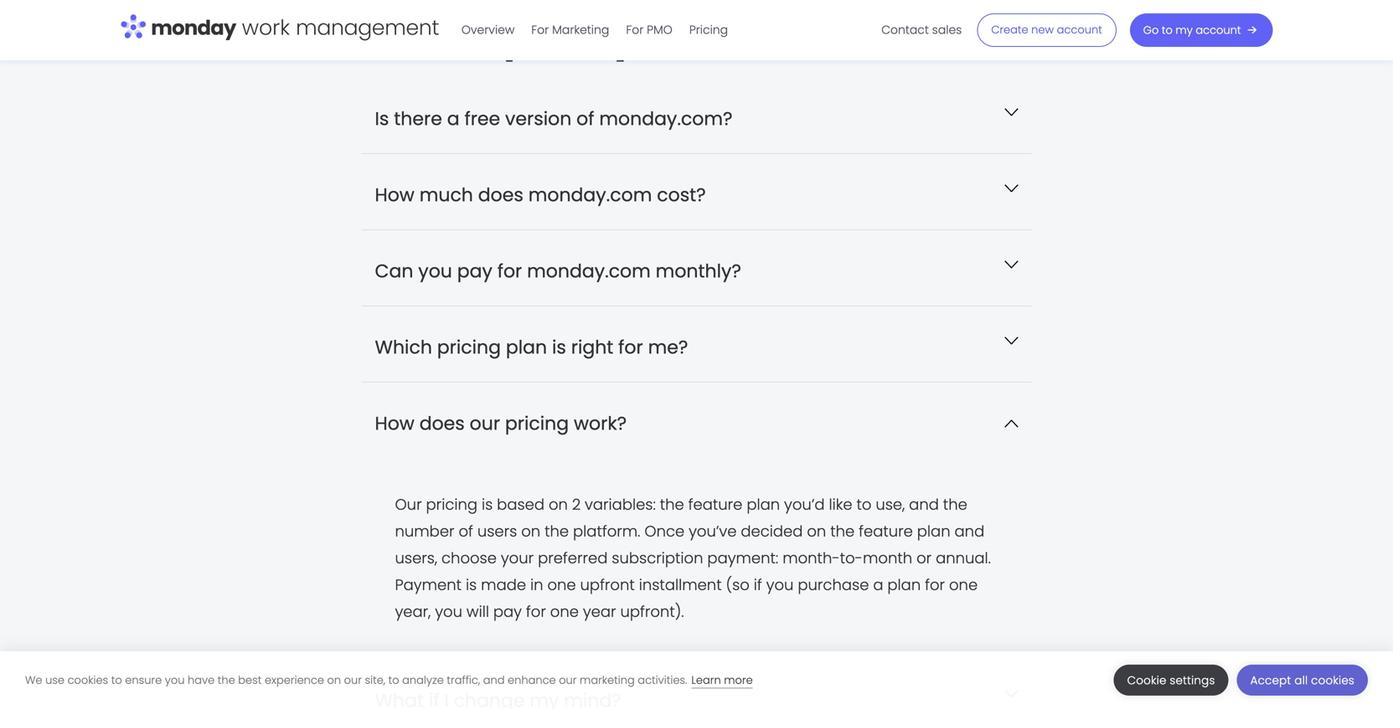 Task type: vqa. For each thing, say whether or not it's contained in the screenshot.
middle and
yes



Task type: locate. For each thing, give the bounding box(es) containing it.
1 vertical spatial does
[[420, 411, 465, 436]]

dialog
[[0, 652, 1393, 710]]

0 vertical spatial how
[[375, 182, 415, 208]]

contact
[[882, 22, 929, 38]]

is
[[375, 106, 389, 131]]

based
[[497, 494, 545, 516]]

1 vertical spatial pricing
[[505, 411, 569, 436]]

feature up month
[[859, 521, 913, 542]]

cookie
[[1127, 673, 1167, 689]]

to right go
[[1162, 23, 1173, 38]]

1 horizontal spatial of
[[577, 106, 594, 131]]

plan up decided
[[747, 494, 780, 516]]

to-
[[840, 548, 863, 569]]

0 vertical spatial of
[[577, 106, 594, 131]]

pay
[[457, 258, 493, 284], [493, 601, 522, 623]]

our
[[395, 494, 422, 516]]

how does our pricing work?
[[375, 411, 627, 436]]

2 how from the top
[[375, 411, 415, 436]]

plan left the right
[[506, 335, 547, 360]]

you left the 'will'
[[435, 601, 462, 623]]

one
[[547, 575, 576, 596], [949, 575, 978, 596], [550, 601, 579, 623]]

1 vertical spatial and
[[955, 521, 985, 542]]

how much does monday.com cost? button
[[362, 154, 1032, 229]]

of right version
[[577, 106, 594, 131]]

1 how from the top
[[375, 182, 415, 208]]

account right new
[[1057, 22, 1102, 37]]

dialog containing cookie settings
[[0, 652, 1393, 710]]

of inside our pricing is based on 2 variables: the feature plan you'd like to use, and the number of users on the platform. once you've decided on the feature plan and users, choose your preferred subscription payment: month-to-month or annual. payment is made in one upfront installment (so if you purchase a plan for one year, you will pay for one year upfront).
[[459, 521, 473, 542]]

a down month
[[873, 575, 883, 596]]

frequently
[[431, 13, 636, 65]]

is left the right
[[552, 335, 566, 360]]

feature up you've
[[688, 494, 743, 516]]

pricing link
[[681, 17, 737, 44]]

the down like
[[830, 521, 855, 542]]

0 horizontal spatial account
[[1057, 22, 1102, 37]]

you right can
[[418, 258, 452, 284]]

version
[[505, 106, 572, 131]]

pricing left work?
[[505, 411, 569, 436]]

pmo
[[647, 22, 673, 38]]

which pricing plan is right for me?
[[375, 335, 688, 360]]

for left pmo
[[626, 22, 644, 38]]

like
[[829, 494, 853, 516]]

1 vertical spatial of
[[459, 521, 473, 542]]

for left "marketing"
[[531, 22, 549, 38]]

0 horizontal spatial cookies
[[67, 673, 108, 688]]

pricing inside our pricing is based on 2 variables: the feature plan you'd like to use, and the number of users on the platform. once you've decided on the feature plan and users, choose your preferred subscription payment: month-to-month or annual. payment is made in one upfront installment (so if you purchase a plan for one year, you will pay for one year upfront).
[[426, 494, 478, 516]]

1 vertical spatial pay
[[493, 601, 522, 623]]

subscription
[[612, 548, 703, 569]]

new
[[1032, 22, 1054, 37]]

2 vertical spatial pricing
[[426, 494, 478, 516]]

pricing right which
[[437, 335, 501, 360]]

0 horizontal spatial for
[[531, 22, 549, 38]]

the up once
[[660, 494, 684, 516]]

0 horizontal spatial pay
[[457, 258, 493, 284]]

main element
[[453, 0, 1273, 60]]

0 vertical spatial does
[[478, 182, 524, 208]]

users
[[477, 521, 517, 542]]

for marketing link
[[523, 17, 618, 44]]

plan
[[506, 335, 547, 360], [747, 494, 780, 516], [917, 521, 951, 542], [888, 575, 921, 596]]

on
[[549, 494, 568, 516], [521, 521, 541, 542], [807, 521, 826, 542], [327, 673, 341, 688]]

1 horizontal spatial for
[[626, 22, 644, 38]]

we use cookies to ensure you have the best experience on our site, to analyze traffic, and enhance our marketing activities. learn more
[[25, 673, 753, 688]]

all
[[1295, 673, 1308, 689]]

cookies for all
[[1311, 673, 1355, 689]]

and right use,
[[909, 494, 939, 516]]

the up annual.
[[943, 494, 968, 516]]

account right 'my'
[[1196, 23, 1241, 38]]

plan down month
[[888, 575, 921, 596]]

and up annual.
[[955, 521, 985, 542]]

you
[[418, 258, 452, 284], [766, 575, 794, 596], [435, 601, 462, 623], [165, 673, 185, 688]]

on up month-
[[807, 521, 826, 542]]

the left best at the bottom
[[218, 673, 235, 688]]

cookies right use
[[67, 673, 108, 688]]

the inside dialog
[[218, 673, 235, 688]]

on right experience
[[327, 673, 341, 688]]

a left free
[[447, 106, 460, 131]]

you've
[[689, 521, 737, 542]]

account
[[1057, 22, 1102, 37], [1196, 23, 1241, 38]]

1 vertical spatial a
[[873, 575, 883, 596]]

monday.com
[[528, 182, 652, 208], [527, 258, 651, 284]]

is up users
[[482, 494, 493, 516]]

1 for from the left
[[531, 22, 549, 38]]

0 horizontal spatial feature
[[688, 494, 743, 516]]

the up preferred
[[545, 521, 569, 542]]

pricing up number
[[426, 494, 478, 516]]

of
[[577, 106, 594, 131], [459, 521, 473, 542]]

0 horizontal spatial and
[[483, 673, 505, 688]]

0 vertical spatial pay
[[457, 258, 493, 284]]

1 horizontal spatial our
[[470, 411, 500, 436]]

monday.com up can you pay for monday.com monthly?
[[528, 182, 652, 208]]

to right like
[[857, 494, 872, 516]]

payment:
[[707, 548, 779, 569]]

create new account
[[991, 22, 1102, 37]]

0 vertical spatial is
[[552, 335, 566, 360]]

2 horizontal spatial is
[[552, 335, 566, 360]]

monday.com up the right
[[527, 258, 651, 284]]

0 horizontal spatial of
[[459, 521, 473, 542]]

1 vertical spatial feature
[[859, 521, 913, 542]]

our
[[470, 411, 500, 436], [344, 673, 362, 688], [559, 673, 577, 688]]

1 horizontal spatial account
[[1196, 23, 1241, 38]]

plan inside dropdown button
[[506, 335, 547, 360]]

can you pay for monday.com monthly? button
[[362, 230, 1032, 306]]

cookies right all
[[1311, 673, 1355, 689]]

users,
[[395, 548, 437, 569]]

can you pay for monday.com monthly?
[[375, 258, 741, 284]]

feature
[[688, 494, 743, 516], [859, 521, 913, 542]]

for
[[531, 22, 549, 38], [626, 22, 644, 38]]

1 horizontal spatial is
[[482, 494, 493, 516]]

marketing
[[552, 22, 609, 38]]

use,
[[876, 494, 905, 516]]

our pricing is based on 2 variables: the feature plan you'd like to use, and the number of users on the platform. once you've decided on the feature plan and users, choose your preferred subscription payment: month-to-month or annual. payment is made in one upfront installment (so if you purchase a plan for one year, you will pay for one year upfront).
[[395, 494, 991, 623]]

is down choose
[[466, 575, 477, 596]]

0 vertical spatial pricing
[[437, 335, 501, 360]]

on down based
[[521, 521, 541, 542]]

cookies inside button
[[1311, 673, 1355, 689]]

can
[[375, 258, 413, 284]]

1 vertical spatial how
[[375, 411, 415, 436]]

2 for from the left
[[626, 22, 644, 38]]

how does our pricing work? region
[[395, 492, 998, 626]]

me?
[[648, 335, 688, 360]]

how
[[375, 182, 415, 208], [375, 411, 415, 436]]

0 vertical spatial and
[[909, 494, 939, 516]]

pricing
[[437, 335, 501, 360], [505, 411, 569, 436], [426, 494, 478, 516]]

contact sales link
[[873, 17, 970, 44]]

my
[[1176, 23, 1193, 38]]

2 horizontal spatial and
[[955, 521, 985, 542]]

a inside dropdown button
[[447, 106, 460, 131]]

2 cookies from the left
[[1311, 673, 1355, 689]]

1 horizontal spatial a
[[873, 575, 883, 596]]

go to my account
[[1143, 23, 1241, 38]]

cost?
[[657, 182, 706, 208]]

go
[[1143, 23, 1159, 38]]

which pricing plan is right for me? button
[[362, 307, 1032, 382]]

1 vertical spatial is
[[482, 494, 493, 516]]

platform.
[[573, 521, 640, 542]]

0 vertical spatial feature
[[688, 494, 743, 516]]

2 vertical spatial is
[[466, 575, 477, 596]]

upfront
[[580, 575, 635, 596]]

0 vertical spatial a
[[447, 106, 460, 131]]

cookies for use
[[67, 673, 108, 688]]

does
[[478, 182, 524, 208], [420, 411, 465, 436]]

0 horizontal spatial a
[[447, 106, 460, 131]]

sales
[[932, 22, 962, 38]]

settings
[[1170, 673, 1215, 689]]

questions
[[770, 13, 962, 65]]

the
[[660, 494, 684, 516], [943, 494, 968, 516], [545, 521, 569, 542], [830, 521, 855, 542], [218, 673, 235, 688]]

1 horizontal spatial pay
[[493, 601, 522, 623]]

and right traffic,
[[483, 673, 505, 688]]

of up choose
[[459, 521, 473, 542]]

2 vertical spatial and
[[483, 673, 505, 688]]

for
[[497, 258, 522, 284], [618, 335, 643, 360], [925, 575, 945, 596], [526, 601, 546, 623]]

pay right can
[[457, 258, 493, 284]]

number
[[395, 521, 455, 542]]

1 horizontal spatial does
[[478, 182, 524, 208]]

to
[[1162, 23, 1173, 38], [857, 494, 872, 516], [111, 673, 122, 688], [388, 673, 399, 688]]

how left the much
[[375, 182, 415, 208]]

is inside dropdown button
[[552, 335, 566, 360]]

1 cookies from the left
[[67, 673, 108, 688]]

pay down made
[[493, 601, 522, 623]]

how down which
[[375, 411, 415, 436]]

1 horizontal spatial cookies
[[1311, 673, 1355, 689]]



Task type: describe. For each thing, give the bounding box(es) containing it.
you inside dropdown button
[[418, 258, 452, 284]]

month-
[[783, 548, 840, 569]]

to inside button
[[1162, 23, 1173, 38]]

month
[[863, 548, 913, 569]]

is there a free version of monday.com? button
[[362, 78, 1032, 153]]

learn more link
[[692, 673, 753, 689]]

one right in
[[547, 575, 576, 596]]

1 vertical spatial monday.com
[[527, 258, 651, 284]]

asked
[[644, 13, 762, 65]]

a inside our pricing is based on 2 variables: the feature plan you'd like to use, and the number of users on the platform. once you've decided on the feature plan and users, choose your preferred subscription payment: month-to-month or annual. payment is made in one upfront installment (so if you purchase a plan for one year, you will pay for one year upfront).
[[873, 575, 883, 596]]

for pmo
[[626, 22, 673, 38]]

cookie settings
[[1127, 673, 1215, 689]]

have
[[188, 673, 215, 688]]

for up which pricing plan is right for me?
[[497, 258, 522, 284]]

you'd
[[784, 494, 825, 516]]

in
[[530, 575, 543, 596]]

installment
[[639, 575, 722, 596]]

to inside our pricing is based on 2 variables: the feature plan you'd like to use, and the number of users on the platform. once you've decided on the feature plan and users, choose your preferred subscription payment: month-to-month or annual. payment is made in one upfront installment (so if you purchase a plan for one year, you will pay for one year upfront).
[[857, 494, 872, 516]]

how for how does our pricing work?
[[375, 411, 415, 436]]

analyze
[[402, 673, 444, 688]]

preferred
[[538, 548, 608, 569]]

there
[[394, 106, 442, 131]]

1 horizontal spatial feature
[[859, 521, 913, 542]]

overview link
[[453, 17, 523, 44]]

create new account button
[[977, 13, 1117, 47]]

free
[[465, 106, 500, 131]]

monday.com work management image
[[120, 11, 440, 46]]

accept
[[1251, 673, 1291, 689]]

once
[[645, 521, 685, 542]]

monday.com?
[[599, 106, 733, 131]]

or
[[917, 548, 932, 569]]

one down annual.
[[949, 575, 978, 596]]

for pmo link
[[618, 17, 681, 44]]

for left the me?
[[618, 335, 643, 360]]

activities.
[[638, 673, 687, 688]]

overview
[[461, 22, 515, 38]]

year,
[[395, 601, 431, 623]]

to right site,
[[388, 673, 399, 688]]

if
[[754, 575, 762, 596]]

upfront).
[[620, 601, 684, 623]]

0 horizontal spatial does
[[420, 411, 465, 436]]

pricing for is
[[426, 494, 478, 516]]

learn
[[692, 673, 721, 688]]

create
[[991, 22, 1029, 37]]

our inside dropdown button
[[470, 411, 500, 436]]

for for for pmo
[[626, 22, 644, 38]]

2 horizontal spatial our
[[559, 673, 577, 688]]

is there a free version of monday.com?
[[375, 106, 733, 131]]

how for how much does monday.com cost?
[[375, 182, 415, 208]]

site,
[[365, 673, 385, 688]]

0 horizontal spatial is
[[466, 575, 477, 596]]

ensure
[[125, 673, 162, 688]]

for marketing
[[531, 22, 609, 38]]

we
[[25, 673, 42, 688]]

pay inside dropdown button
[[457, 258, 493, 284]]

which
[[375, 335, 432, 360]]

monthly?
[[656, 258, 741, 284]]

accept all cookies
[[1251, 673, 1355, 689]]

purchase
[[798, 575, 869, 596]]

of inside dropdown button
[[577, 106, 594, 131]]

experience
[[265, 673, 324, 688]]

(so
[[726, 575, 750, 596]]

1 horizontal spatial and
[[909, 494, 939, 516]]

0 vertical spatial monday.com
[[528, 182, 652, 208]]

go to my account button
[[1130, 13, 1273, 47]]

will
[[467, 601, 489, 623]]

much
[[420, 182, 473, 208]]

marketing
[[580, 673, 635, 688]]

0 horizontal spatial our
[[344, 673, 362, 688]]

right
[[571, 335, 614, 360]]

choose
[[442, 548, 497, 569]]

for for for marketing
[[531, 22, 549, 38]]

cookie settings button
[[1114, 665, 1229, 696]]

year
[[583, 601, 616, 623]]

payment
[[395, 575, 462, 596]]

pricing for plan
[[437, 335, 501, 360]]

annual.
[[936, 548, 991, 569]]

contact sales
[[882, 22, 962, 38]]

frequently asked questions
[[431, 13, 962, 65]]

pay inside our pricing is based on 2 variables: the feature plan you'd like to use, and the number of users on the platform. once you've decided on the feature plan and users, choose your preferred subscription payment: month-to-month or annual. payment is made in one upfront installment (so if you purchase a plan for one year, you will pay for one year upfront).
[[493, 601, 522, 623]]

how much does monday.com cost?
[[375, 182, 706, 208]]

how does our pricing work? button
[[362, 383, 1032, 458]]

to left ensure
[[111, 673, 122, 688]]

accept all cookies button
[[1237, 665, 1368, 696]]

one left year
[[550, 601, 579, 623]]

your
[[501, 548, 534, 569]]

traffic,
[[447, 673, 480, 688]]

you right "if"
[[766, 575, 794, 596]]

enhance
[[508, 673, 556, 688]]

for down or
[[925, 575, 945, 596]]

pricing
[[689, 22, 728, 38]]

made
[[481, 575, 526, 596]]

on left 2
[[549, 494, 568, 516]]

plan up or
[[917, 521, 951, 542]]

work?
[[574, 411, 627, 436]]

2
[[572, 494, 581, 516]]

variables:
[[585, 494, 656, 516]]

you left the have
[[165, 673, 185, 688]]

for down in
[[526, 601, 546, 623]]

more
[[724, 673, 753, 688]]



